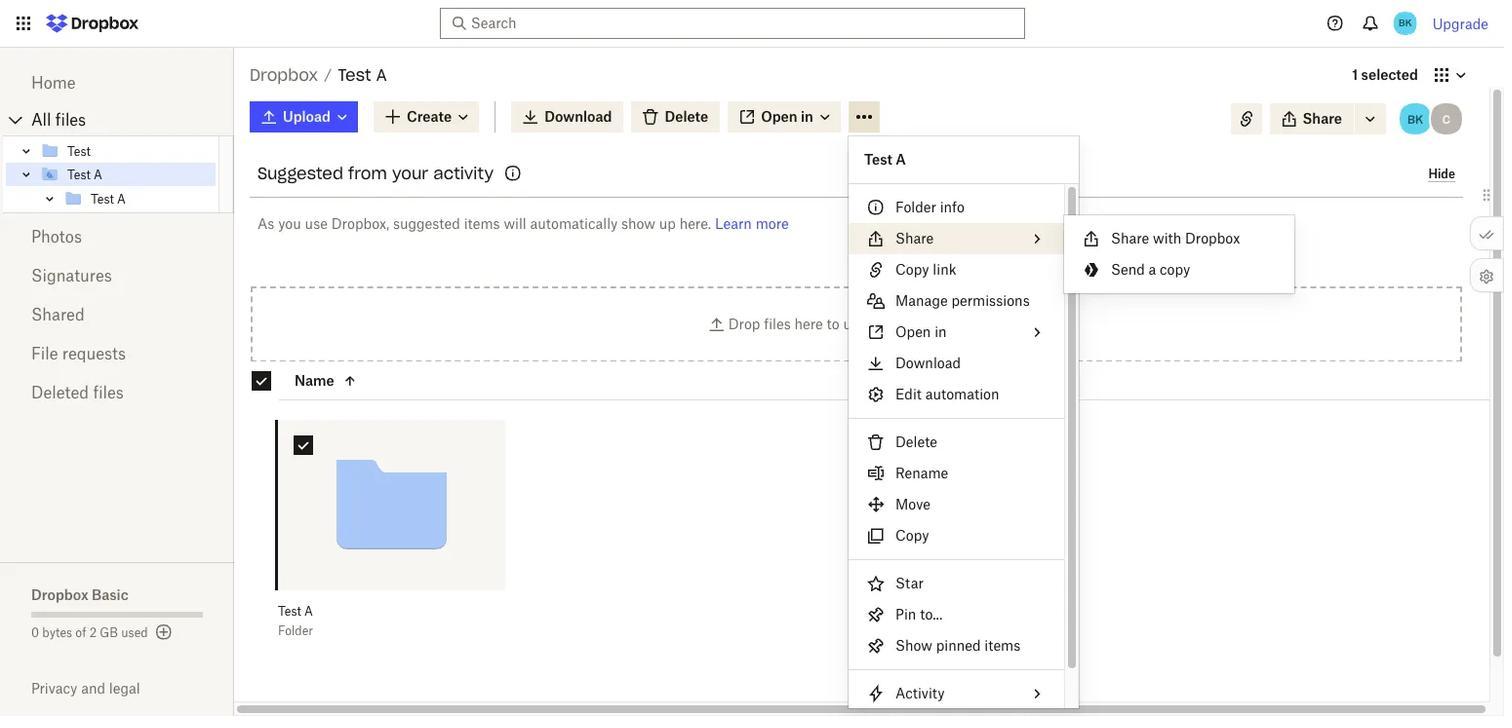 Task type: describe. For each thing, give the bounding box(es) containing it.
download
[[895, 355, 961, 372]]

signatures link
[[31, 257, 203, 296]]

as you use dropbox, suggested items will automatically show up here. learn more
[[258, 216, 789, 232]]

test a for test a link to the top
[[67, 167, 102, 182]]

group containing test
[[3, 136, 234, 214]]

pinned
[[936, 638, 981, 654]]

move
[[895, 496, 930, 513]]

privacy
[[31, 681, 77, 697]]

dropbox / test a
[[250, 65, 387, 85]]

more
[[756, 216, 789, 232]]

dropbox link
[[250, 62, 318, 88]]

share with dropbox
[[1111, 230, 1240, 247]]

show
[[895, 638, 932, 654]]

file requests
[[31, 344, 126, 364]]

legal
[[109, 681, 140, 697]]

rename menu item
[[849, 458, 1064, 490]]

1 horizontal spatial share
[[1111, 230, 1149, 247]]

home
[[31, 73, 76, 93]]

gb
[[100, 626, 118, 641]]

test inside test a folder
[[278, 604, 301, 619]]

a inside test a folder
[[304, 604, 313, 619]]

activity
[[895, 686, 945, 702]]

all files link
[[31, 104, 234, 136]]

privacy and legal
[[31, 681, 140, 697]]

edit automation
[[895, 386, 999, 403]]

deleted files
[[31, 383, 124, 403]]

dropbox logo - go to the homepage image
[[39, 8, 145, 39]]

dropbox for dropbox basic
[[31, 587, 88, 604]]

share with dropbox menu item
[[1064, 223, 1294, 255]]

a
[[1148, 261, 1156, 278]]

automation
[[925, 386, 999, 403]]

0 horizontal spatial share
[[895, 230, 934, 247]]

dropbox,
[[331, 216, 389, 232]]

upgrade link
[[1433, 15, 1488, 32]]

drop files here to upload, or click
[[728, 316, 944, 332]]

folder inside test a folder
[[278, 624, 313, 638]]

files for drop
[[764, 316, 791, 332]]

used
[[121, 626, 148, 641]]

basic
[[92, 587, 128, 604]]

edit automation menu item
[[849, 379, 1064, 411]]

you're the owner image
[[1398, 101, 1433, 137]]

dropbox basic
[[31, 587, 128, 604]]

test a button
[[278, 604, 462, 620]]

home link
[[31, 63, 203, 102]]

0 bytes of 2 gb used
[[31, 626, 148, 641]]

send
[[1111, 261, 1145, 278]]

will
[[504, 216, 526, 232]]

in
[[935, 324, 947, 340]]

get more space image
[[152, 621, 175, 645]]

info
[[940, 199, 965, 216]]

deleted
[[31, 383, 89, 403]]

edit
[[895, 386, 922, 403]]

copy menu item
[[849, 521, 1064, 552]]

dropbox for dropbox / test a
[[250, 65, 318, 85]]

1 vertical spatial test a link
[[63, 187, 216, 211]]

rename
[[895, 465, 948, 482]]

upload,
[[843, 316, 890, 332]]

you
[[278, 216, 301, 232]]

learn more link
[[715, 216, 789, 232]]

all
[[31, 110, 51, 130]]

manage
[[895, 293, 948, 309]]

files for deleted
[[93, 383, 124, 403]]

with
[[1153, 230, 1181, 247]]

all files tree
[[3, 104, 234, 214]]

pin
[[895, 607, 916, 623]]

bytes
[[42, 626, 72, 641]]

pin to...
[[895, 607, 942, 623]]

use
[[305, 216, 328, 232]]

upgrade
[[1433, 15, 1488, 32]]

shared link
[[31, 296, 203, 335]]

/
[[324, 66, 332, 83]]

here
[[794, 316, 823, 332]]

as
[[258, 216, 274, 232]]

copy
[[1160, 261, 1190, 278]]

folder inside menu item
[[895, 199, 936, 216]]

open in
[[895, 324, 947, 340]]

folder info
[[895, 199, 965, 216]]

selected
[[1361, 66, 1418, 83]]

automatically
[[530, 216, 618, 232]]

shared
[[31, 305, 85, 325]]

delete menu item
[[849, 427, 1064, 458]]

share menu item
[[849, 223, 1064, 255]]

signatures
[[31, 266, 112, 286]]

2
[[89, 626, 97, 641]]

test link
[[40, 139, 216, 163]]

activity menu item
[[849, 679, 1064, 710]]

of
[[75, 626, 86, 641]]

up
[[659, 216, 676, 232]]

copy for copy link
[[895, 261, 929, 278]]

show pinned items menu item
[[849, 631, 1064, 662]]

test a for bottommost test a link
[[91, 192, 126, 206]]

pin to... menu item
[[849, 600, 1064, 631]]



Task type: locate. For each thing, give the bounding box(es) containing it.
permissions
[[951, 293, 1030, 309]]

share inside button
[[1303, 110, 1342, 127]]

0 vertical spatial folder
[[895, 199, 936, 216]]

0 horizontal spatial items
[[464, 216, 500, 232]]

download menu item
[[849, 348, 1064, 379]]

suggested
[[258, 164, 343, 183]]

to...
[[920, 607, 942, 623]]

1 horizontal spatial items
[[985, 638, 1021, 654]]

files down file requests "link" at the left of page
[[93, 383, 124, 403]]

dropbox inside menu item
[[1185, 230, 1240, 247]]

2 horizontal spatial files
[[764, 316, 791, 332]]

manage permissions menu item
[[849, 286, 1064, 317]]

2 horizontal spatial share
[[1303, 110, 1342, 127]]

0
[[31, 626, 39, 641]]

test
[[338, 65, 371, 85], [67, 144, 91, 158], [864, 151, 892, 168], [67, 167, 91, 182], [91, 192, 114, 206], [278, 604, 301, 619]]

move menu item
[[849, 490, 1064, 521]]

files left here
[[764, 316, 791, 332]]

here.
[[679, 216, 711, 232]]

open in menu item
[[849, 317, 1064, 348]]

folder
[[895, 199, 936, 216], [278, 624, 313, 638]]

file requests link
[[31, 335, 203, 374]]

name button
[[295, 369, 443, 393]]

learn
[[715, 216, 752, 232]]

items right pinned
[[985, 638, 1021, 654]]

drop
[[728, 316, 760, 332]]

1 horizontal spatial files
[[93, 383, 124, 403]]

and
[[81, 681, 105, 697]]

show pinned items
[[895, 638, 1021, 654]]

copy link
[[895, 261, 956, 278]]

0 vertical spatial files
[[55, 110, 86, 130]]

link
[[933, 261, 956, 278]]

test a
[[864, 151, 906, 168], [67, 167, 102, 182], [91, 192, 126, 206]]

copy left link
[[895, 261, 929, 278]]

0 vertical spatial copy
[[895, 261, 929, 278]]

files
[[55, 110, 86, 130], [764, 316, 791, 332], [93, 383, 124, 403]]

dropbox up bytes
[[31, 587, 88, 604]]

test a up folder info
[[864, 151, 906, 168]]

requests
[[62, 344, 126, 364]]

items inside show pinned items menu item
[[985, 638, 1021, 654]]

suggested
[[393, 216, 460, 232]]

test a link up the photos link
[[63, 187, 216, 211]]

1 selected
[[1352, 66, 1418, 83]]

test a link
[[40, 163, 216, 186], [63, 187, 216, 211]]

send a copy
[[1111, 261, 1190, 278]]

test a link down all files 'link'
[[40, 163, 216, 186]]

1 vertical spatial copy
[[895, 528, 929, 544]]

your
[[392, 164, 428, 183]]

send a copy menu item
[[1064, 255, 1294, 286]]

star
[[895, 575, 924, 592]]

activity
[[433, 164, 494, 183]]

copy
[[895, 261, 929, 278], [895, 528, 929, 544]]

copy for copy
[[895, 528, 929, 544]]

dropbox right with
[[1185, 230, 1240, 247]]

all files
[[31, 110, 86, 130]]

0 vertical spatial dropbox
[[250, 65, 318, 85]]

delete
[[895, 434, 937, 451]]

share left you're the owner image
[[1303, 110, 1342, 127]]

files for all
[[55, 110, 86, 130]]

dropbox left /
[[250, 65, 318, 85]]

or
[[894, 316, 907, 332]]

folder, test a row
[[278, 420, 505, 653]]

photos
[[31, 227, 82, 247]]

1
[[1352, 66, 1358, 83]]

open
[[895, 324, 931, 340]]

files inside 'link'
[[55, 110, 86, 130]]

name
[[295, 372, 334, 389]]

2 horizontal spatial dropbox
[[1185, 230, 1240, 247]]

click
[[911, 316, 941, 332]]

1 horizontal spatial dropbox
[[250, 65, 318, 85]]

share up the 'copy link'
[[895, 230, 934, 247]]

suggested from your activity
[[258, 164, 494, 183]]

copy inside copy link menu item
[[895, 261, 929, 278]]

0 horizontal spatial files
[[55, 110, 86, 130]]

star menu item
[[849, 569, 1064, 600]]

items
[[464, 216, 500, 232], [985, 638, 1021, 654]]

1 copy from the top
[[895, 261, 929, 278]]

deleted files link
[[31, 374, 203, 413]]

to
[[827, 316, 839, 332]]

dropbox
[[250, 65, 318, 85], [1185, 230, 1240, 247], [31, 587, 88, 604]]

test a up the photos link
[[91, 192, 126, 206]]

group
[[3, 136, 234, 214]]

0 vertical spatial test a link
[[40, 163, 216, 186]]

folder info menu item
[[849, 192, 1064, 223]]

copy down move
[[895, 528, 929, 544]]

0 vertical spatial items
[[464, 216, 500, 232]]

photos link
[[31, 218, 203, 257]]

manage permissions
[[895, 293, 1030, 309]]

1 vertical spatial folder
[[278, 624, 313, 638]]

copy link menu item
[[849, 255, 1064, 286]]

privacy and legal link
[[31, 681, 234, 697]]

1 vertical spatial files
[[764, 316, 791, 332]]

a
[[376, 65, 387, 85], [896, 151, 906, 168], [94, 167, 102, 182], [117, 192, 126, 206], [304, 604, 313, 619]]

copy inside copy menu item
[[895, 528, 929, 544]]

file
[[31, 344, 58, 364]]

share
[[1303, 110, 1342, 127], [895, 230, 934, 247], [1111, 230, 1149, 247]]

folder left info
[[895, 199, 936, 216]]

share up send
[[1111, 230, 1149, 247]]

from
[[348, 164, 387, 183]]

0 horizontal spatial folder
[[278, 624, 313, 638]]

share button
[[1270, 103, 1354, 135]]

christinaovera9@gmail.com hasn't added this to their dropbox yet image
[[1429, 101, 1464, 137]]

global header element
[[0, 0, 1504, 48]]

items left will
[[464, 216, 500, 232]]

1 vertical spatial dropbox
[[1185, 230, 1240, 247]]

show
[[621, 216, 655, 232]]

0 horizontal spatial dropbox
[[31, 587, 88, 604]]

1 horizontal spatial folder
[[895, 199, 936, 216]]

2 copy from the top
[[895, 528, 929, 544]]

2 vertical spatial dropbox
[[31, 587, 88, 604]]

files right all
[[55, 110, 86, 130]]

folder down test a button
[[278, 624, 313, 638]]

1 vertical spatial items
[[985, 638, 1021, 654]]

test a down the test link
[[67, 167, 102, 182]]

test a folder
[[278, 604, 313, 638]]

2 vertical spatial files
[[93, 383, 124, 403]]



Task type: vqa. For each thing, say whether or not it's contained in the screenshot.
'5b9d20e659dc79663cc4ff535c31ce74.epub'
no



